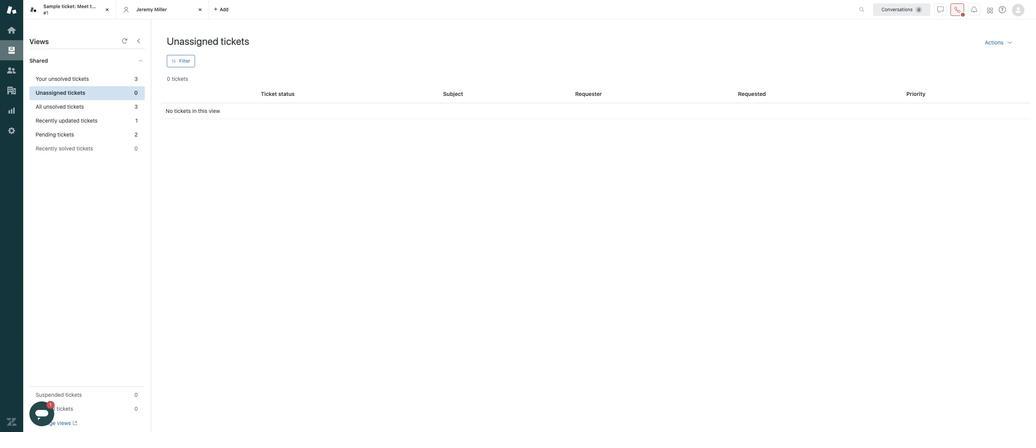 Task type: describe. For each thing, give the bounding box(es) containing it.
filter
[[179, 58, 190, 64]]

pending
[[36, 131, 56, 138]]

3 for your unsolved tickets
[[135, 76, 138, 82]]

sample
[[43, 4, 60, 9]]

actions
[[986, 39, 1004, 46]]

status
[[279, 91, 295, 97]]

this
[[198, 108, 207, 114]]

zendesk products image
[[988, 8, 994, 13]]

add
[[220, 6, 229, 12]]

all
[[36, 103, 42, 110]]

close image
[[103, 6, 111, 14]]

solved
[[59, 145, 75, 152]]

view
[[209, 108, 220, 114]]

tab containing sample ticket: meet the ticket
[[23, 0, 116, 19]]

actions button
[[979, 35, 1020, 50]]

close image
[[196, 6, 204, 14]]

jeremy miller tab
[[116, 0, 209, 19]]

1
[[135, 117, 138, 124]]

2
[[135, 131, 138, 138]]

tickets right solved on the top left of page
[[77, 145, 93, 152]]

tickets right the 'updated'
[[81, 117, 98, 124]]

0 for suspended tickets
[[135, 392, 138, 399]]

manage views link
[[36, 420, 77, 427]]

tickets down your unsolved tickets
[[68, 89, 85, 96]]

deleted
[[36, 406, 55, 413]]

get help image
[[1000, 6, 1007, 13]]

pending tickets
[[36, 131, 74, 138]]

button displays agent's chat status as invisible. image
[[938, 6, 944, 13]]

admin image
[[7, 126, 17, 136]]

collapse views pane image
[[136, 38, 142, 44]]

miller
[[154, 7, 167, 12]]

suspended tickets
[[36, 392, 82, 399]]

your
[[36, 76, 47, 82]]

filter button
[[167, 55, 195, 67]]

tickets left in
[[174, 108, 191, 114]]

organizations image
[[7, 86, 17, 96]]

the
[[90, 4, 97, 9]]

(opens in a new tab) image
[[71, 422, 77, 426]]

priority
[[907, 91, 926, 97]]

0 for recently solved tickets
[[135, 145, 138, 152]]

tabs tab list
[[23, 0, 852, 19]]



Task type: vqa. For each thing, say whether or not it's contained in the screenshot.
first the 2 from the top
no



Task type: locate. For each thing, give the bounding box(es) containing it.
recently updated tickets
[[36, 117, 98, 124]]

tickets down shared dropdown button
[[72, 76, 89, 82]]

all unsolved tickets
[[36, 103, 84, 110]]

0 for deleted tickets
[[135, 406, 138, 413]]

tickets down recently updated tickets
[[57, 131, 74, 138]]

views image
[[7, 45, 17, 55]]

unsolved
[[48, 76, 71, 82], [43, 103, 66, 110]]

1 vertical spatial unsolved
[[43, 103, 66, 110]]

3 down collapse views pane image
[[135, 76, 138, 82]]

your unsolved tickets
[[36, 76, 89, 82]]

2 recently from the top
[[36, 145, 57, 152]]

jeremy
[[136, 7, 153, 12]]

3 for all unsolved tickets
[[135, 103, 138, 110]]

tickets up views
[[57, 406, 73, 413]]

0 horizontal spatial unassigned tickets
[[36, 89, 85, 96]]

zendesk support image
[[7, 5, 17, 15]]

reporting image
[[7, 106, 17, 116]]

0 vertical spatial 3
[[135, 76, 138, 82]]

unsolved right all
[[43, 103, 66, 110]]

tickets
[[221, 35, 250, 47], [72, 76, 89, 82], [172, 76, 188, 82], [68, 89, 85, 96], [67, 103, 84, 110], [174, 108, 191, 114], [81, 117, 98, 124], [57, 131, 74, 138], [77, 145, 93, 152], [65, 392, 82, 399], [57, 406, 73, 413]]

0 tickets
[[167, 76, 188, 82]]

customers image
[[7, 65, 17, 76]]

tickets down filter button
[[172, 76, 188, 82]]

unassigned up filter on the left top of page
[[167, 35, 219, 47]]

tab
[[23, 0, 116, 19]]

recently solved tickets
[[36, 145, 93, 152]]

manage
[[36, 420, 56, 427]]

shared heading
[[23, 49, 151, 72]]

1 3 from the top
[[135, 76, 138, 82]]

1 vertical spatial unassigned tickets
[[36, 89, 85, 96]]

1 horizontal spatial unassigned
[[167, 35, 219, 47]]

manage views
[[36, 420, 71, 427]]

subject
[[444, 91, 463, 97]]

2 3 from the top
[[135, 103, 138, 110]]

unassigned tickets up filter on the left top of page
[[167, 35, 250, 47]]

tickets up deleted tickets
[[65, 392, 82, 399]]

tickets down add
[[221, 35, 250, 47]]

requested
[[739, 91, 767, 97]]

#1
[[43, 10, 48, 16]]

0 vertical spatial recently
[[36, 117, 57, 124]]

1 vertical spatial unassigned
[[36, 89, 66, 96]]

no tickets in this view
[[166, 108, 220, 114]]

unassigned
[[167, 35, 219, 47], [36, 89, 66, 96]]

unassigned tickets
[[167, 35, 250, 47], [36, 89, 85, 96]]

jeremy miller
[[136, 7, 167, 12]]

notifications image
[[972, 6, 978, 13]]

conversations
[[882, 6, 913, 12]]

ticket
[[99, 4, 112, 9]]

recently up the pending
[[36, 117, 57, 124]]

0 vertical spatial unassigned tickets
[[167, 35, 250, 47]]

views
[[29, 38, 49, 46]]

shared
[[29, 57, 48, 64]]

main element
[[0, 0, 23, 433]]

updated
[[59, 117, 80, 124]]

views
[[57, 420, 71, 427]]

conversations button
[[874, 3, 931, 16]]

recently for recently solved tickets
[[36, 145, 57, 152]]

0 for unassigned tickets
[[134, 89, 138, 96]]

1 vertical spatial recently
[[36, 145, 57, 152]]

0 vertical spatial unassigned
[[167, 35, 219, 47]]

get started image
[[7, 25, 17, 35]]

3
[[135, 76, 138, 82], [135, 103, 138, 110]]

requester
[[576, 91, 602, 97]]

zendesk image
[[7, 418, 17, 428]]

no
[[166, 108, 173, 114]]

add button
[[209, 0, 233, 19]]

shared button
[[23, 49, 130, 72]]

recently
[[36, 117, 57, 124], [36, 145, 57, 152]]

ticket:
[[62, 4, 76, 9]]

in
[[192, 108, 197, 114]]

unsolved for your
[[48, 76, 71, 82]]

unassigned up all unsolved tickets
[[36, 89, 66, 96]]

ticket status
[[261, 91, 295, 97]]

1 vertical spatial 3
[[135, 103, 138, 110]]

0 vertical spatial unsolved
[[48, 76, 71, 82]]

unassigned tickets up all unsolved tickets
[[36, 89, 85, 96]]

0
[[167, 76, 170, 82], [134, 89, 138, 96], [135, 145, 138, 152], [135, 392, 138, 399], [135, 406, 138, 413]]

refresh views pane image
[[122, 38, 128, 44]]

ticket
[[261, 91, 277, 97]]

3 up 1
[[135, 103, 138, 110]]

suspended
[[36, 392, 64, 399]]

deleted tickets
[[36, 406, 73, 413]]

tickets up the 'updated'
[[67, 103, 84, 110]]

unsolved right your
[[48, 76, 71, 82]]

meet
[[77, 4, 89, 9]]

sample ticket: meet the ticket #1
[[43, 4, 112, 16]]

unsolved for all
[[43, 103, 66, 110]]

0 horizontal spatial unassigned
[[36, 89, 66, 96]]

recently down the pending
[[36, 145, 57, 152]]

1 horizontal spatial unassigned tickets
[[167, 35, 250, 47]]

recently for recently updated tickets
[[36, 117, 57, 124]]

1 recently from the top
[[36, 117, 57, 124]]



